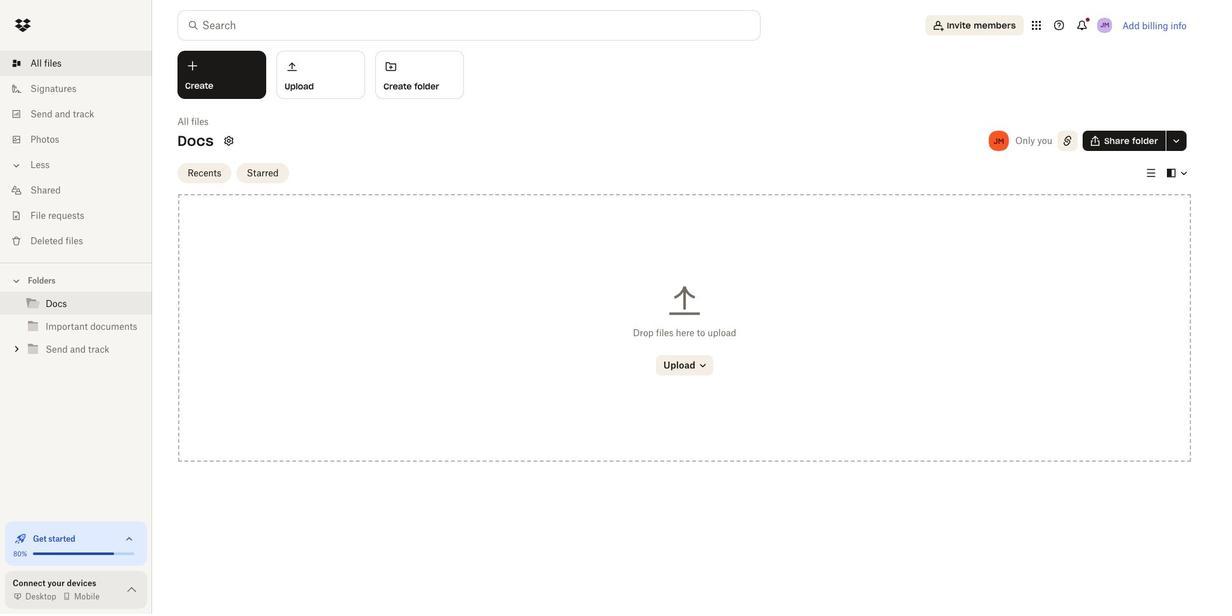 Task type: vqa. For each thing, say whether or not it's contained in the screenshot.
Shared
no



Task type: describe. For each thing, give the bounding box(es) containing it.
folder settings image
[[221, 133, 236, 148]]

Search in folder "Dropbox" text field
[[202, 18, 735, 33]]

getting started progress progress bar
[[33, 553, 114, 555]]

dropbox image
[[10, 13, 36, 38]]



Task type: locate. For each thing, give the bounding box(es) containing it.
group
[[0, 290, 152, 370]]

list item
[[0, 51, 152, 76]]

less image
[[10, 159, 23, 172]]

list
[[0, 43, 152, 263]]



